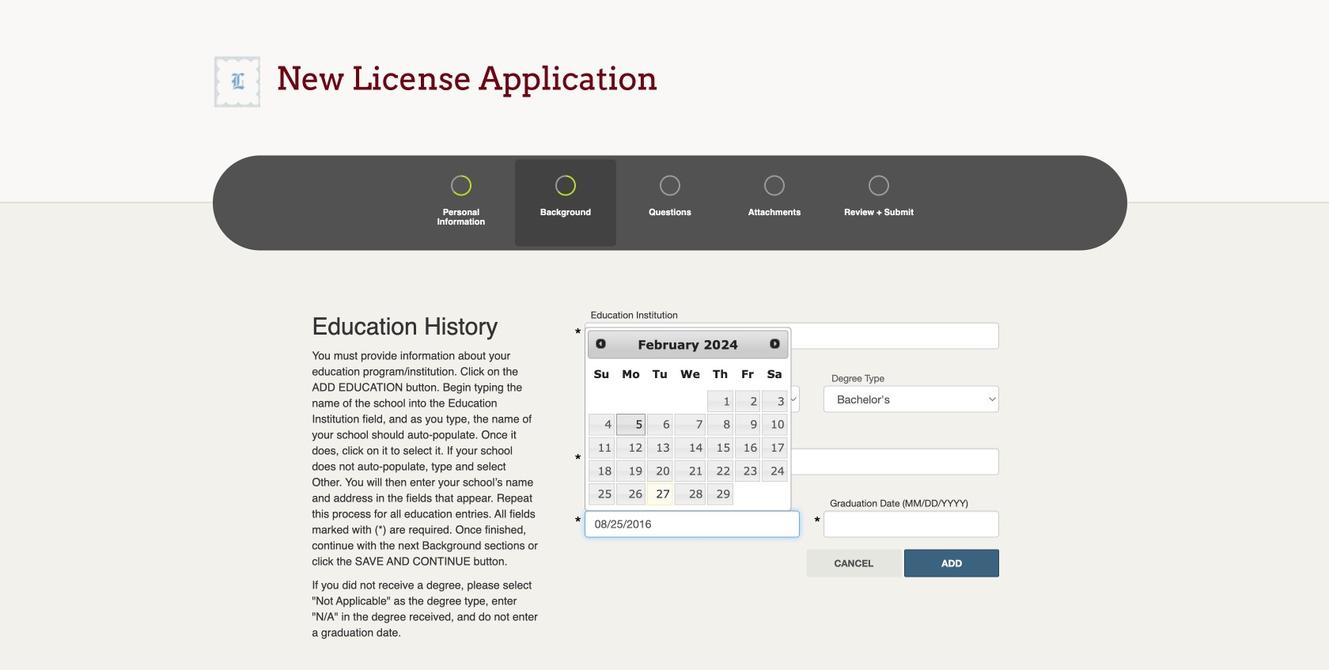 Task type: vqa. For each thing, say whether or not it's contained in the screenshot.
button
yes



Task type: locate. For each thing, give the bounding box(es) containing it.
None button
[[806, 549, 901, 577], [904, 549, 999, 577], [806, 549, 901, 577], [904, 549, 999, 577]]

None text field
[[584, 448, 999, 475], [584, 511, 800, 538], [824, 511, 999, 538], [584, 448, 999, 475], [584, 511, 800, 538], [824, 511, 999, 538]]

None text field
[[584, 322, 999, 349]]



Task type: describe. For each thing, give the bounding box(es) containing it.
stamp image
[[214, 57, 260, 107]]



